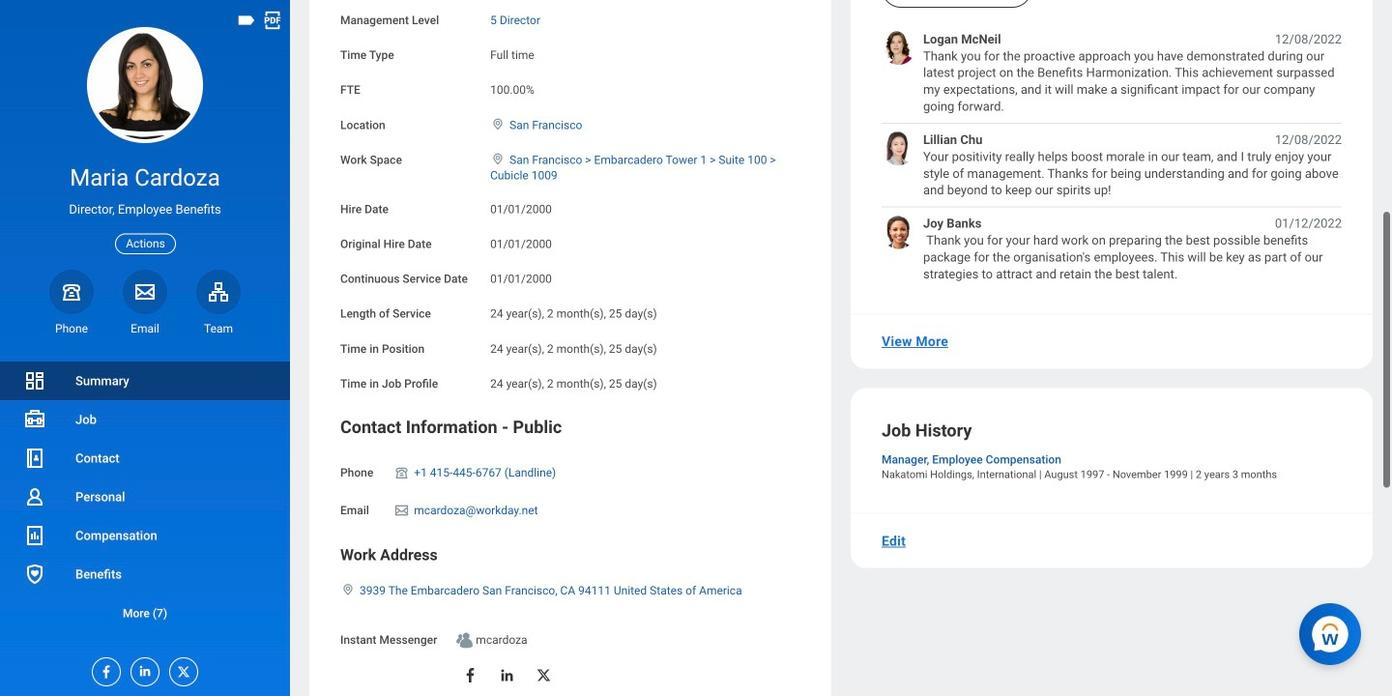 Task type: vqa. For each thing, say whether or not it's contained in the screenshot.
task actions icon
no



Task type: describe. For each thing, give the bounding box(es) containing it.
employee's photo (lillian chu) image
[[882, 131, 915, 165]]

0 horizontal spatial list
[[0, 362, 290, 632]]

msn image
[[455, 630, 474, 650]]

facebook image
[[93, 658, 114, 680]]

phone maria cardoza element
[[49, 321, 94, 336]]

email maria cardoza element
[[123, 321, 167, 336]]

mail image
[[133, 280, 157, 303]]

0 vertical spatial list
[[882, 31, 1342, 283]]

linkedin image
[[131, 658, 153, 679]]

view printable version (pdf) image
[[262, 10, 283, 31]]

team maria cardoza element
[[196, 321, 241, 336]]

personal image
[[23, 485, 46, 508]]

employee's photo (joy banks) image
[[882, 215, 915, 249]]

compensation image
[[23, 524, 46, 547]]

location image
[[340, 583, 356, 597]]

phone image
[[393, 465, 410, 480]]

job image
[[23, 408, 46, 431]]

mcardoza element
[[476, 630, 527, 647]]



Task type: locate. For each thing, give the bounding box(es) containing it.
tag image
[[236, 10, 257, 31]]

facebook image
[[461, 666, 479, 684]]

0 vertical spatial location image
[[490, 117, 506, 131]]

1 location image from the top
[[490, 117, 506, 131]]

navigation pane region
[[0, 0, 290, 696]]

group
[[340, 416, 800, 696]]

2 location image from the top
[[490, 152, 506, 166]]

view team image
[[207, 280, 230, 303]]

list
[[882, 31, 1342, 283], [0, 362, 290, 632]]

1 vertical spatial location image
[[490, 152, 506, 166]]

1 vertical spatial list
[[0, 362, 290, 632]]

employee's photo (logan mcneil) image
[[882, 31, 915, 65]]

contact image
[[23, 447, 46, 470]]

location image
[[490, 117, 506, 131], [490, 152, 506, 166]]

full time element
[[490, 45, 534, 62]]

social media x image
[[535, 666, 552, 684]]

linkedin image
[[498, 666, 516, 684]]

benefits image
[[23, 563, 46, 586]]

summary image
[[23, 369, 46, 392]]

x image
[[170, 658, 191, 680]]

mail image
[[393, 503, 410, 518]]

1 horizontal spatial list
[[882, 31, 1342, 283]]

phone image
[[58, 280, 85, 303]]



